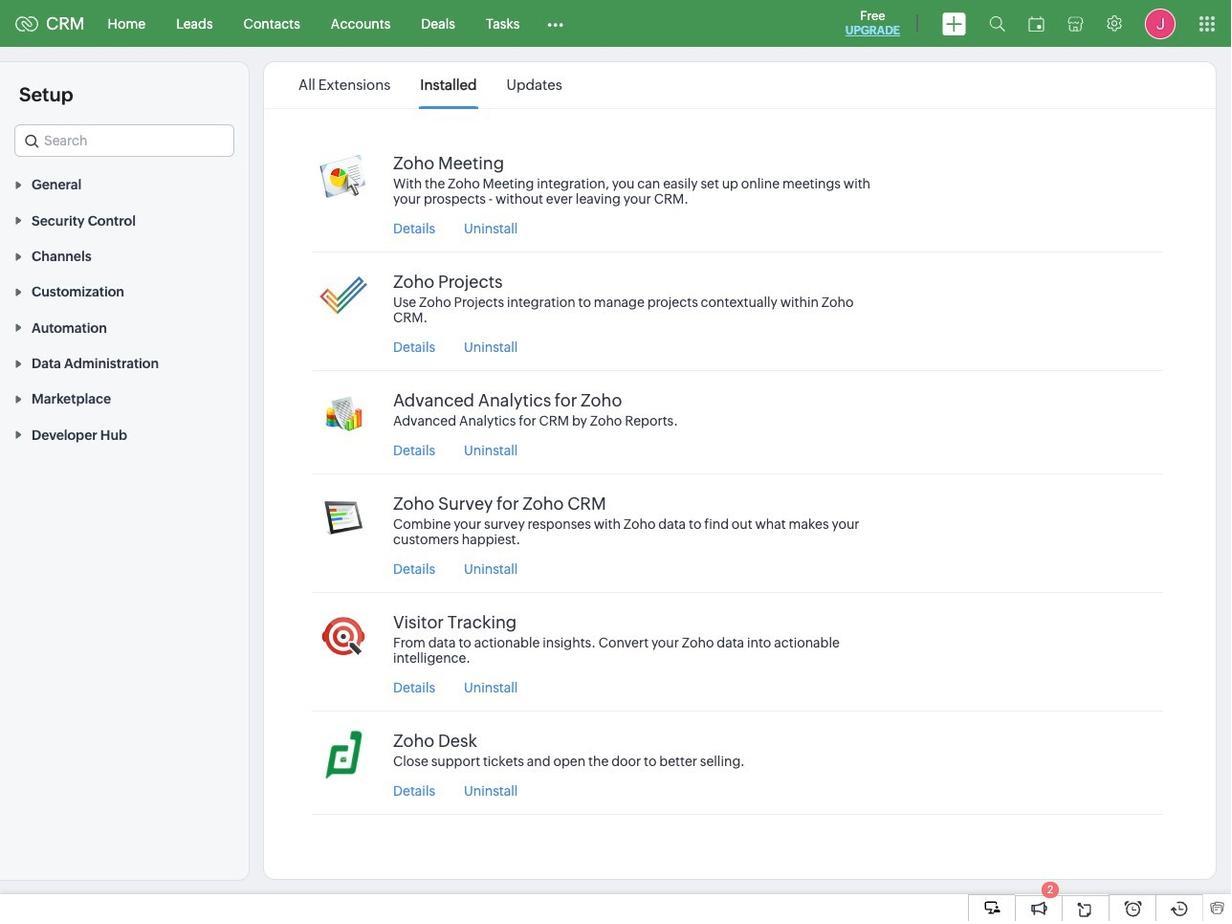 Task type: vqa. For each thing, say whether or not it's contained in the screenshot.
Profile icon
yes



Task type: locate. For each thing, give the bounding box(es) containing it.
None field
[[14, 124, 234, 157]]

create menu element
[[931, 0, 978, 46]]

Other Modules field
[[535, 8, 576, 39]]

profile element
[[1134, 0, 1188, 46]]

create menu image
[[943, 12, 967, 35]]



Task type: describe. For each thing, give the bounding box(es) containing it.
calendar image
[[1029, 16, 1045, 31]]

Search text field
[[15, 125, 234, 156]]

search image
[[990, 15, 1006, 32]]

search element
[[978, 0, 1017, 47]]

logo image
[[15, 16, 38, 31]]

profile image
[[1146, 8, 1176, 39]]



